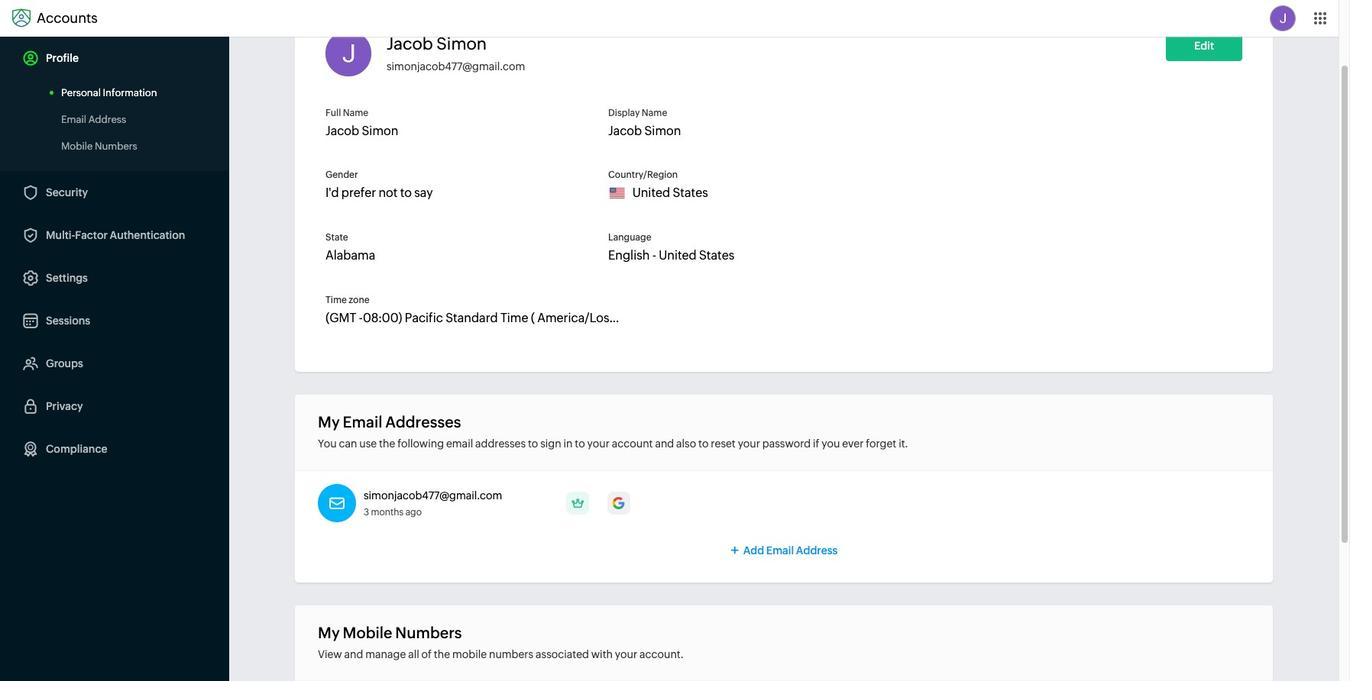 Task type: locate. For each thing, give the bounding box(es) containing it.
of
[[421, 649, 432, 661]]

address
[[88, 114, 126, 125], [796, 545, 838, 557]]

1 vertical spatial mobile
[[343, 624, 392, 642]]

email right add on the right of the page
[[766, 545, 794, 557]]

it.
[[899, 438, 908, 450]]

the right of
[[434, 649, 450, 661]]

1 my from the top
[[318, 413, 340, 431]]

0 horizontal spatial numbers
[[95, 141, 137, 152]]

account.
[[640, 649, 684, 661]]

0 horizontal spatial the
[[379, 438, 395, 450]]

you
[[318, 438, 337, 450]]

reset
[[711, 438, 736, 450]]

personal
[[61, 87, 101, 99]]

2 horizontal spatial to
[[699, 438, 709, 450]]

my
[[318, 413, 340, 431], [318, 624, 340, 642]]

with
[[591, 649, 613, 661]]

can
[[339, 438, 357, 450]]

your right 'with'
[[615, 649, 637, 661]]

personal information
[[61, 87, 157, 99]]

email inside my email addresses you can use the following email addresses to sign in to your account and also to reset your password if you ever forget it.
[[343, 413, 382, 431]]

mobile up manage
[[343, 624, 392, 642]]

and left also
[[655, 438, 674, 450]]

0 vertical spatial numbers
[[95, 141, 137, 152]]

simonjacob477@gmail.com up 'ago'
[[364, 490, 502, 502]]

settings
[[46, 272, 88, 284]]

to
[[528, 438, 538, 450], [575, 438, 585, 450], [699, 438, 709, 450]]

email
[[61, 114, 86, 125], [343, 413, 382, 431], [766, 545, 794, 557]]

simonjacob477@gmail.com
[[387, 60, 525, 73], [364, 490, 502, 502]]

1 vertical spatial email
[[343, 413, 382, 431]]

ago
[[405, 507, 422, 518]]

2 my from the top
[[318, 624, 340, 642]]

to right in
[[575, 438, 585, 450]]

my for my email addresses
[[318, 413, 340, 431]]

1 horizontal spatial your
[[615, 649, 637, 661]]

simon
[[437, 34, 487, 53]]

privacy
[[46, 400, 83, 413]]

your right in
[[587, 438, 610, 450]]

mobile inside my mobile numbers view and manage all of the mobile numbers associated with your account.
[[343, 624, 392, 642]]

email down the personal
[[61, 114, 86, 125]]

you
[[822, 438, 840, 450]]

simonjacob477@gmail.com 3 months ago
[[364, 490, 502, 518]]

mobile numbers
[[61, 141, 137, 152]]

1 vertical spatial my
[[318, 624, 340, 642]]

0 horizontal spatial to
[[528, 438, 538, 450]]

simonjacob477@gmail.com down simon
[[387, 60, 525, 73]]

email for my
[[343, 413, 382, 431]]

1 vertical spatial and
[[344, 649, 363, 661]]

0 horizontal spatial email
[[61, 114, 86, 125]]

manage
[[365, 649, 406, 661]]

2 vertical spatial email
[[766, 545, 794, 557]]

to right also
[[699, 438, 709, 450]]

1 horizontal spatial to
[[575, 438, 585, 450]]

1 horizontal spatial and
[[655, 438, 674, 450]]

sign
[[540, 438, 561, 450]]

1 horizontal spatial the
[[434, 649, 450, 661]]

0 vertical spatial my
[[318, 413, 340, 431]]

my up the view
[[318, 624, 340, 642]]

0 horizontal spatial and
[[344, 649, 363, 661]]

1 vertical spatial address
[[796, 545, 838, 557]]

2 horizontal spatial email
[[766, 545, 794, 557]]

associated
[[536, 649, 589, 661]]

my for my mobile numbers
[[318, 624, 340, 642]]

numbers down email address
[[95, 141, 137, 152]]

sessions
[[46, 315, 90, 327]]

address down personal information
[[88, 114, 126, 125]]

mobile
[[61, 141, 93, 152], [343, 624, 392, 642]]

the right use
[[379, 438, 395, 450]]

my inside my mobile numbers view and manage all of the mobile numbers associated with your account.
[[318, 624, 340, 642]]

1 to from the left
[[528, 438, 538, 450]]

and right the view
[[344, 649, 363, 661]]

in
[[564, 438, 573, 450]]

my mobile numbers view and manage all of the mobile numbers associated with your account.
[[318, 624, 684, 661]]

and inside my mobile numbers view and manage all of the mobile numbers associated with your account.
[[344, 649, 363, 661]]

0 vertical spatial simonjacob477@gmail.com
[[387, 60, 525, 73]]

numbers up of
[[395, 624, 462, 642]]

edit button
[[1166, 31, 1243, 61]]

the
[[379, 438, 395, 450], [434, 649, 450, 661]]

months
[[371, 507, 404, 518]]

add email address
[[743, 545, 838, 557]]

add
[[743, 545, 764, 557]]

0 vertical spatial email
[[61, 114, 86, 125]]

your
[[587, 438, 610, 450], [738, 438, 760, 450], [615, 649, 637, 661]]

multi-factor authentication
[[46, 229, 185, 241]]

and
[[655, 438, 674, 450], [344, 649, 363, 661]]

1 vertical spatial the
[[434, 649, 450, 661]]

0 vertical spatial and
[[655, 438, 674, 450]]

address right add on the right of the page
[[796, 545, 838, 557]]

your right the reset
[[738, 438, 760, 450]]

accounts
[[37, 10, 98, 26]]

0 vertical spatial the
[[379, 438, 395, 450]]

email
[[446, 438, 473, 450]]

0 horizontal spatial address
[[88, 114, 126, 125]]

1 horizontal spatial mobile
[[343, 624, 392, 642]]

email up use
[[343, 413, 382, 431]]

my up you
[[318, 413, 340, 431]]

security
[[46, 186, 88, 199]]

factor
[[75, 229, 108, 241]]

1 horizontal spatial email
[[343, 413, 382, 431]]

mobile down email address
[[61, 141, 93, 152]]

0 horizontal spatial your
[[587, 438, 610, 450]]

to left sign
[[528, 438, 538, 450]]

ever
[[842, 438, 864, 450]]

numbers
[[95, 141, 137, 152], [395, 624, 462, 642]]

email address
[[61, 114, 126, 125]]

1 horizontal spatial numbers
[[395, 624, 462, 642]]

1 vertical spatial numbers
[[395, 624, 462, 642]]

0 vertical spatial mobile
[[61, 141, 93, 152]]

1 vertical spatial simonjacob477@gmail.com
[[364, 490, 502, 502]]

multi-
[[46, 229, 75, 241]]

my inside my email addresses you can use the following email addresses to sign in to your account and also to reset your password if you ever forget it.
[[318, 413, 340, 431]]



Task type: describe. For each thing, give the bounding box(es) containing it.
addresses
[[475, 438, 526, 450]]

addresses
[[385, 413, 461, 431]]

3 to from the left
[[699, 438, 709, 450]]

following
[[397, 438, 444, 450]]

profile
[[46, 52, 79, 64]]

jacob simon simonjacob477@gmail.com
[[387, 34, 525, 73]]

my email addresses you can use the following email addresses to sign in to your account and also to reset your password if you ever forget it.
[[318, 413, 908, 450]]

numbers inside my mobile numbers view and manage all of the mobile numbers associated with your account.
[[395, 624, 462, 642]]

jacob
[[387, 34, 433, 53]]

forget
[[866, 438, 897, 450]]

numbers
[[489, 649, 534, 661]]

the inside my email addresses you can use the following email addresses to sign in to your account and also to reset your password if you ever forget it.
[[379, 438, 395, 450]]

your inside my mobile numbers view and manage all of the mobile numbers associated with your account.
[[615, 649, 637, 661]]

password
[[763, 438, 811, 450]]

the inside my mobile numbers view and manage all of the mobile numbers associated with your account.
[[434, 649, 450, 661]]

0 horizontal spatial mobile
[[61, 141, 93, 152]]

also
[[676, 438, 696, 450]]

if
[[813, 438, 820, 450]]

information
[[103, 87, 157, 99]]

primary image
[[566, 492, 589, 515]]

use
[[359, 438, 377, 450]]

2 to from the left
[[575, 438, 585, 450]]

all
[[408, 649, 419, 661]]

2 horizontal spatial your
[[738, 438, 760, 450]]

account
[[612, 438, 653, 450]]

compliance
[[46, 443, 107, 455]]

view
[[318, 649, 342, 661]]

0 vertical spatial address
[[88, 114, 126, 125]]

edit
[[1194, 40, 1214, 52]]

and inside my email addresses you can use the following email addresses to sign in to your account and also to reset your password if you ever forget it.
[[655, 438, 674, 450]]

1 horizontal spatial address
[[796, 545, 838, 557]]

groups
[[46, 358, 83, 370]]

authentication
[[110, 229, 185, 241]]

3
[[364, 507, 369, 518]]

email for add
[[766, 545, 794, 557]]

mobile
[[452, 649, 487, 661]]



Task type: vqa. For each thing, say whether or not it's contained in the screenshot.
following
yes



